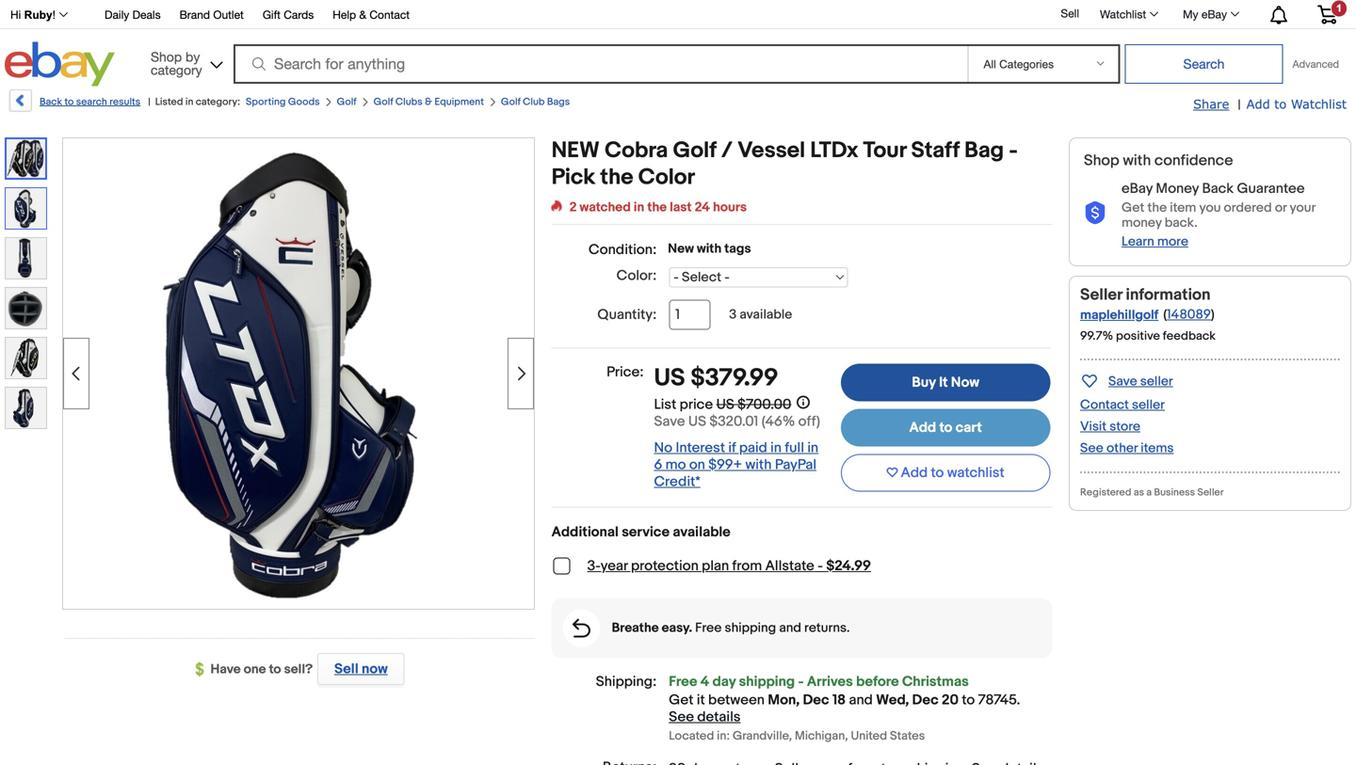 Task type: describe. For each thing, give the bounding box(es) containing it.
in right full
[[808, 440, 819, 457]]

to inside button
[[931, 465, 944, 482]]

$700.00
[[738, 396, 792, 413]]

99.7%
[[1080, 329, 1113, 344]]

results
[[109, 96, 141, 108]]

1 horizontal spatial available
[[740, 307, 792, 323]]

see details link
[[669, 709, 741, 726]]

1 horizontal spatial &
[[425, 96, 432, 108]]

your
[[1290, 200, 1316, 216]]

seller inside seller information maplehillgolf ( 148089 ) 99.7% positive feedback
[[1080, 285, 1122, 305]]

category:
[[196, 96, 240, 108]]

buy it now link
[[841, 364, 1051, 402]]

business
[[1154, 487, 1195, 499]]

contact inside account navigation
[[370, 8, 410, 21]]

golf for golf clubs & equipment
[[374, 96, 393, 108]]

clubs
[[396, 96, 423, 108]]

mo
[[666, 457, 686, 474]]

add for add to watchlist
[[901, 465, 928, 482]]

daily deals
[[105, 8, 161, 21]]

my ebay
[[1183, 8, 1227, 21]]

brand
[[179, 8, 210, 21]]

located
[[669, 730, 714, 744]]

the inside new cobra golf / vessel ltdx tour staff bag - pick the color
[[600, 164, 633, 191]]

golf club bags
[[501, 96, 570, 108]]

2 watched in the last 24 hours
[[569, 200, 747, 216]]

listed
[[155, 96, 183, 108]]

maplehillgolf link
[[1080, 307, 1159, 323]]

to inside free 4 day shipping - arrives before christmas get it between mon, dec 18 and wed, dec 20 to 78745 . see details located in: grandville, michigan, united states
[[962, 692, 975, 709]]

1 horizontal spatial the
[[647, 200, 667, 216]]

in left full
[[771, 440, 782, 457]]

18
[[833, 692, 846, 709]]

sell for sell now
[[334, 661, 359, 678]]

other
[[1107, 441, 1138, 457]]

full
[[785, 440, 804, 457]]

breathe
[[612, 621, 659, 637]]

new cobra golf / vessel ltdx tour staff bag - pick the color - picture 2 of 6 image
[[63, 136, 534, 607]]

add to watchlist
[[901, 465, 1005, 482]]

back inside ebay money back guarantee get the item you ordered or your money back. learn more
[[1202, 180, 1234, 197]]

0 vertical spatial and
[[779, 621, 802, 637]]

pick
[[552, 164, 595, 191]]

sell now link
[[313, 654, 405, 686]]

$99+
[[709, 457, 742, 474]]

$379.99
[[691, 364, 779, 393]]

daily deals link
[[105, 5, 161, 26]]

maplehillgolf
[[1080, 307, 1159, 323]]

cobra
[[605, 138, 668, 164]]

shop by category banner
[[0, 0, 1352, 91]]

golf club bags link
[[501, 96, 570, 108]]

golf link
[[337, 96, 357, 108]]

golf clubs & equipment
[[374, 96, 484, 108]]

my
[[1183, 8, 1199, 21]]

sell for sell
[[1061, 7, 1079, 20]]

have
[[211, 662, 241, 678]]

account navigation
[[0, 0, 1352, 29]]

equipment
[[435, 96, 484, 108]]

and inside free 4 day shipping - arrives before christmas get it between mon, dec 18 and wed, dec 20 to 78745 . see details located in: grandville, michigan, united states
[[849, 692, 873, 709]]

breathe easy. free shipping and returns.
[[612, 621, 850, 637]]

you
[[1199, 200, 1221, 216]]

no
[[654, 440, 673, 457]]

dollar sign image
[[195, 663, 211, 678]]

as
[[1134, 487, 1144, 499]]

cards
[[284, 8, 314, 21]]

picture 5 of 6 image
[[6, 338, 46, 379]]

golf clubs & equipment link
[[374, 96, 484, 108]]

free inside free 4 day shipping - arrives before christmas get it between mon, dec 18 and wed, dec 20 to 78745 . see details located in: grandville, michigan, united states
[[669, 674, 697, 691]]

save us $320.01 (46% off)
[[654, 413, 820, 430]]

staff
[[911, 138, 960, 164]]

item
[[1170, 200, 1197, 216]]

none submit inside shop by category banner
[[1125, 44, 1283, 84]]

1 vertical spatial -
[[818, 558, 823, 575]]

help & contact
[[333, 8, 410, 21]]

6
[[654, 457, 662, 474]]

seller information maplehillgolf ( 148089 ) 99.7% positive feedback
[[1080, 285, 1216, 344]]

ordered
[[1224, 200, 1272, 216]]

registered
[[1080, 487, 1132, 499]]

price:
[[607, 364, 644, 381]]

in right listed
[[185, 96, 193, 108]]

1 horizontal spatial us
[[688, 413, 706, 430]]

money
[[1156, 180, 1199, 197]]

3
[[729, 307, 737, 323]]

united
[[851, 730, 887, 744]]

hours
[[713, 200, 747, 216]]

watchlist inside the share | add to watchlist
[[1291, 97, 1347, 111]]

save for save seller
[[1109, 374, 1137, 390]]

michigan,
[[795, 730, 848, 744]]

with inside no interest if paid in full in 6 mo on $99+ with paypal credit*
[[746, 457, 772, 474]]

color inside new cobra golf / vessel ltdx tour staff bag - pick the color
[[638, 164, 695, 191]]

arrives
[[807, 674, 853, 691]]

2 dec from the left
[[912, 692, 939, 709]]

bags
[[547, 96, 570, 108]]

add to cart
[[909, 420, 982, 437]]

advanced link
[[1283, 45, 1349, 83]]

price
[[680, 396, 713, 413]]

bag
[[965, 138, 1004, 164]]

Quantity: text field
[[669, 300, 710, 330]]

& inside help & contact link
[[359, 8, 366, 21]]

by
[[186, 49, 200, 65]]

help
[[333, 8, 356, 21]]

0 horizontal spatial us
[[654, 364, 685, 393]]

advanced
[[1293, 58, 1339, 70]]

picture 1 of 6 image
[[7, 139, 45, 178]]

day
[[713, 674, 736, 691]]

shop for shop with confidence
[[1084, 152, 1120, 170]]

visit store link
[[1080, 419, 1141, 435]]

2 horizontal spatial us
[[716, 396, 734, 413]]

get inside free 4 day shipping - arrives before christmas get it between mon, dec 18 and wed, dec 20 to 78745 . see details located in: grandville, michigan, united states
[[669, 692, 694, 709]]

share button
[[1193, 96, 1230, 113]]

to right one
[[269, 662, 281, 678]]

shop for shop by category
[[151, 49, 182, 65]]

contact inside the contact seller visit store see other items
[[1080, 397, 1129, 413]]

no interest if paid in full in 6 mo on $99+ with paypal credit*
[[654, 440, 819, 491]]

shipping for -
[[739, 674, 795, 691]]

1
[[1336, 2, 1342, 14]]

Search for anything text field
[[236, 46, 964, 82]]

sell now
[[334, 661, 388, 678]]

see inside free 4 day shipping - arrives before christmas get it between mon, dec 18 and wed, dec 20 to 78745 . see details located in: grandville, michigan, united states
[[669, 709, 694, 726]]

ebay inside my ebay link
[[1202, 8, 1227, 21]]

contact seller visit store see other items
[[1080, 397, 1174, 457]]

club
[[523, 96, 545, 108]]

the inside ebay money back guarantee get the item you ordered or your money back. learn more
[[1148, 200, 1167, 216]]

3-year protection plan from allstate - $24.99
[[587, 558, 871, 575]]

| inside the share | add to watchlist
[[1238, 97, 1241, 113]]

off)
[[798, 413, 820, 430]]

from
[[732, 558, 762, 575]]

see inside the contact seller visit store see other items
[[1080, 441, 1104, 457]]

cart
[[956, 420, 982, 437]]

plan
[[702, 558, 729, 575]]



Task type: locate. For each thing, give the bounding box(es) containing it.
back
[[40, 96, 62, 108], [1202, 180, 1234, 197]]

- up mon,
[[798, 674, 804, 691]]

save inside us $379.99 main content
[[654, 413, 685, 430]]

add inside add to watchlist button
[[901, 465, 928, 482]]

gift cards
[[263, 8, 314, 21]]

1 vertical spatial add
[[909, 420, 936, 437]]

0 vertical spatial shop
[[151, 49, 182, 65]]

1 vertical spatial available
[[673, 524, 731, 541]]

visit
[[1080, 419, 1107, 435]]

1 vertical spatial sell
[[334, 661, 359, 678]]

1 vertical spatial with details__icon image
[[573, 619, 591, 638]]

sell left the now
[[334, 661, 359, 678]]

to inside the share | add to watchlist
[[1275, 97, 1287, 111]]

with left confidence
[[1123, 152, 1151, 170]]

sporting
[[246, 96, 286, 108]]

states
[[890, 730, 925, 744]]

1 horizontal spatial with details__icon image
[[1084, 202, 1107, 225]]

0 horizontal spatial seller
[[1080, 285, 1122, 305]]

0 vertical spatial get
[[1122, 200, 1145, 216]]

0 horizontal spatial with details__icon image
[[573, 619, 591, 638]]

shop by category button
[[142, 42, 227, 82]]

the left item
[[1148, 200, 1167, 216]]

with details__icon image left money
[[1084, 202, 1107, 225]]

0 horizontal spatial save
[[654, 413, 685, 430]]

save up no at the left bottom
[[654, 413, 685, 430]]

picture 3 of 6 image
[[6, 238, 46, 279]]

ruby
[[24, 8, 52, 21]]

the
[[600, 164, 633, 191], [647, 200, 667, 216], [1148, 200, 1167, 216]]

0 horizontal spatial the
[[600, 164, 633, 191]]

0 vertical spatial -
[[1009, 138, 1018, 164]]

- inside free 4 day shipping - arrives before christmas get it between mon, dec 18 and wed, dec 20 to 78745 . see details located in: grandville, michigan, united states
[[798, 674, 804, 691]]

1 vertical spatial back
[[1202, 180, 1234, 197]]

add down add to cart link
[[901, 465, 928, 482]]

0 horizontal spatial dec
[[803, 692, 829, 709]]

registered as a business seller
[[1080, 487, 1224, 499]]

0 horizontal spatial ebay
[[1122, 180, 1153, 197]]

1 vertical spatial see
[[669, 709, 694, 726]]

seller right the business
[[1198, 487, 1224, 499]]

add inside add to cart link
[[909, 420, 936, 437]]

- left $24.99
[[818, 558, 823, 575]]

interest
[[676, 440, 725, 457]]

0 horizontal spatial get
[[669, 692, 694, 709]]

contact right help
[[370, 8, 410, 21]]

0 horizontal spatial back
[[40, 96, 62, 108]]

save inside button
[[1109, 374, 1137, 390]]

1 vertical spatial get
[[669, 692, 694, 709]]

shop by category
[[151, 49, 202, 78]]

$320.01
[[710, 413, 759, 430]]

outlet
[[213, 8, 244, 21]]

1 vertical spatial seller
[[1132, 397, 1165, 413]]

1 vertical spatial and
[[849, 692, 873, 709]]

1 horizontal spatial dec
[[912, 692, 939, 709]]

golf inside new cobra golf / vessel ltdx tour staff bag - pick the color
[[673, 138, 716, 164]]

deals
[[132, 8, 161, 21]]

now
[[951, 374, 979, 391]]

save seller
[[1109, 374, 1173, 390]]

1 horizontal spatial |
[[1238, 97, 1241, 113]]

1 link
[[1306, 0, 1349, 27]]

save for save us $320.01 (46% off)
[[654, 413, 685, 430]]

0 vertical spatial with details__icon image
[[1084, 202, 1107, 225]]

color down condition:
[[617, 267, 653, 284]]

!
[[52, 8, 56, 21]]

sell inside the "sell now" "link"
[[334, 661, 359, 678]]

78745
[[978, 692, 1017, 709]]

sporting goods
[[246, 96, 320, 108]]

get inside ebay money back guarantee get the item you ordered or your money back. learn more
[[1122, 200, 1145, 216]]

0 horizontal spatial sell
[[334, 661, 359, 678]]

sell?
[[284, 662, 313, 678]]

shop inside shop by category
[[151, 49, 182, 65]]

1 vertical spatial ebay
[[1122, 180, 1153, 197]]

0 vertical spatial watchlist
[[1100, 8, 1146, 21]]

add down buy
[[909, 420, 936, 437]]

us down us $379.99
[[716, 396, 734, 413]]

ebay
[[1202, 8, 1227, 21], [1122, 180, 1153, 197]]

see up the located at the bottom of the page
[[669, 709, 694, 726]]

and right 18
[[849, 692, 873, 709]]

daily
[[105, 8, 129, 21]]

brand outlet
[[179, 8, 244, 21]]

ebay up money
[[1122, 180, 1153, 197]]

have one to sell?
[[211, 662, 313, 678]]

to left search
[[64, 96, 74, 108]]

0 horizontal spatial see
[[669, 709, 694, 726]]

1 horizontal spatial save
[[1109, 374, 1137, 390]]

free left 4
[[669, 674, 697, 691]]

picture 6 of 6 image
[[6, 388, 46, 429]]

1 horizontal spatial seller
[[1198, 487, 1224, 499]]

1 horizontal spatial and
[[849, 692, 873, 709]]

1 vertical spatial color
[[617, 267, 653, 284]]

with for new
[[697, 241, 722, 257]]

seller down save seller
[[1132, 397, 1165, 413]]

1 horizontal spatial ebay
[[1202, 8, 1227, 21]]

& right clubs
[[425, 96, 432, 108]]

golf for golf club bags
[[501, 96, 521, 108]]

category
[[151, 62, 202, 78]]

and left returns.
[[779, 621, 802, 637]]

sell inside account navigation
[[1061, 7, 1079, 20]]

1 vertical spatial save
[[654, 413, 685, 430]]

contact up visit store link
[[1080, 397, 1129, 413]]

dec down christmas
[[912, 692, 939, 709]]

golf left /
[[673, 138, 716, 164]]

shop with confidence
[[1084, 152, 1233, 170]]

hi ruby !
[[10, 8, 56, 21]]

(46%
[[762, 413, 795, 430]]

seller up maplehillgolf link
[[1080, 285, 1122, 305]]

free right easy.
[[695, 621, 722, 637]]

2
[[569, 200, 577, 216]]

golf right goods
[[337, 96, 357, 108]]

search
[[76, 96, 107, 108]]

contact
[[370, 8, 410, 21], [1080, 397, 1129, 413]]

0 horizontal spatial -
[[798, 674, 804, 691]]

the up watched
[[600, 164, 633, 191]]

us up interest
[[688, 413, 706, 430]]

0 horizontal spatial &
[[359, 8, 366, 21]]

save up contact seller link
[[1109, 374, 1137, 390]]

to left cart
[[940, 420, 953, 437]]

1 horizontal spatial -
[[818, 558, 823, 575]]

picture 2 of 6 image
[[6, 188, 46, 229]]

seller inside the save seller button
[[1140, 374, 1173, 390]]

0 vertical spatial save
[[1109, 374, 1137, 390]]

seller inside the contact seller visit store see other items
[[1132, 397, 1165, 413]]

0 vertical spatial ebay
[[1202, 8, 1227, 21]]

1 vertical spatial with
[[697, 241, 722, 257]]

save
[[1109, 374, 1137, 390], [654, 413, 685, 430]]

1 dec from the left
[[803, 692, 829, 709]]

2 horizontal spatial with
[[1123, 152, 1151, 170]]

color
[[638, 164, 695, 191], [617, 267, 653, 284]]

picture 4 of 6 image
[[6, 288, 46, 329]]

watchlist right sell link
[[1100, 8, 1146, 21]]

gift cards link
[[263, 5, 314, 26]]

0 horizontal spatial watchlist
[[1100, 8, 1146, 21]]

- inside new cobra golf / vessel ltdx tour staff bag - pick the color
[[1009, 138, 1018, 164]]

1 horizontal spatial see
[[1080, 441, 1104, 457]]

available right 3
[[740, 307, 792, 323]]

add for add to cart
[[909, 420, 936, 437]]

color up 2 watched in the last 24 hours
[[638, 164, 695, 191]]

back to search results link
[[8, 89, 141, 119]]

- right bag
[[1009, 138, 1018, 164]]

0 vertical spatial color
[[638, 164, 695, 191]]

add inside the share | add to watchlist
[[1247, 97, 1270, 111]]

| left listed
[[148, 96, 150, 108]]

shipping up mon,
[[739, 674, 795, 691]]

positive
[[1116, 329, 1160, 344]]

feedback
[[1163, 329, 1216, 344]]

watched
[[580, 200, 631, 216]]

back inside "back to search results" link
[[40, 96, 62, 108]]

0 vertical spatial seller
[[1140, 374, 1173, 390]]

us up list
[[654, 364, 685, 393]]

2 vertical spatial add
[[901, 465, 928, 482]]

1 vertical spatial watchlist
[[1291, 97, 1347, 111]]

148089
[[1167, 307, 1211, 323]]

add right the share
[[1247, 97, 1270, 111]]

back to search results
[[40, 96, 141, 108]]

0 vertical spatial back
[[40, 96, 62, 108]]

0 vertical spatial free
[[695, 621, 722, 637]]

vessel
[[738, 138, 805, 164]]

back left search
[[40, 96, 62, 108]]

with details__icon image
[[1084, 202, 1107, 225], [573, 619, 591, 638]]

seller for contact
[[1132, 397, 1165, 413]]

dec down arrives
[[803, 692, 829, 709]]

1 vertical spatial contact
[[1080, 397, 1129, 413]]

returns.
[[804, 621, 850, 637]]

available up plan
[[673, 524, 731, 541]]

seller up contact seller link
[[1140, 374, 1173, 390]]

1 horizontal spatial get
[[1122, 200, 1145, 216]]

details
[[697, 709, 741, 726]]

2 vertical spatial -
[[798, 674, 804, 691]]

learn
[[1122, 234, 1155, 250]]

1 vertical spatial &
[[425, 96, 432, 108]]

golf
[[337, 96, 357, 108], [374, 96, 393, 108], [501, 96, 521, 108], [673, 138, 716, 164]]

0 horizontal spatial shop
[[151, 49, 182, 65]]

0 horizontal spatial contact
[[370, 8, 410, 21]]

2 vertical spatial with
[[746, 457, 772, 474]]

0 vertical spatial seller
[[1080, 285, 1122, 305]]

0 vertical spatial with
[[1123, 152, 1151, 170]]

sell left "watchlist" link
[[1061, 7, 1079, 20]]

watchlist inside account navigation
[[1100, 8, 1146, 21]]

tour
[[863, 138, 906, 164]]

1 horizontal spatial shop
[[1084, 152, 1120, 170]]

guarantee
[[1237, 180, 1305, 197]]

| right 'share' button
[[1238, 97, 1241, 113]]

1 horizontal spatial watchlist
[[1291, 97, 1347, 111]]

golf left the club
[[501, 96, 521, 108]]

with details__icon image inside us $379.99 main content
[[573, 619, 591, 638]]

1 vertical spatial seller
[[1198, 487, 1224, 499]]

1 vertical spatial shop
[[1084, 152, 1120, 170]]

20
[[942, 692, 959, 709]]

None submit
[[1125, 44, 1283, 84]]

& right help
[[359, 8, 366, 21]]

sporting goods link
[[246, 96, 320, 108]]

2 horizontal spatial -
[[1009, 138, 1018, 164]]

with right new
[[697, 241, 722, 257]]

0 vertical spatial contact
[[370, 8, 410, 21]]

shipping up day
[[725, 621, 776, 637]]

dec
[[803, 692, 829, 709], [912, 692, 939, 709]]

seller for save
[[1140, 374, 1173, 390]]

confidence
[[1155, 152, 1233, 170]]

shipping inside free 4 day shipping - arrives before christmas get it between mon, dec 18 and wed, dec 20 to 78745 . see details located in: grandville, michigan, united states
[[739, 674, 795, 691]]

to right 20
[[962, 692, 975, 709]]

to
[[64, 96, 74, 108], [1275, 97, 1287, 111], [940, 420, 953, 437], [931, 465, 944, 482], [269, 662, 281, 678], [962, 692, 975, 709]]

available
[[740, 307, 792, 323], [673, 524, 731, 541]]

sell link
[[1053, 7, 1088, 20]]

1 horizontal spatial sell
[[1061, 7, 1079, 20]]

list price us $700.00
[[654, 396, 792, 413]]

1 vertical spatial shipping
[[739, 674, 795, 691]]

on
[[689, 457, 705, 474]]

back.
[[1165, 215, 1198, 231]]

contact seller link
[[1080, 397, 1165, 413]]

back up 'you' at right
[[1202, 180, 1234, 197]]

free 4 day shipping - arrives before christmas get it between mon, dec 18 and wed, dec 20 to 78745 . see details located in: grandville, michigan, united states
[[669, 674, 1020, 744]]

ebay inside ebay money back guarantee get the item you ordered or your money back. learn more
[[1122, 180, 1153, 197]]

0 horizontal spatial and
[[779, 621, 802, 637]]

get up the learn
[[1122, 200, 1145, 216]]

with for shop
[[1123, 152, 1151, 170]]

seller
[[1080, 285, 1122, 305], [1198, 487, 1224, 499]]

shop left confidence
[[1084, 152, 1120, 170]]

credit*
[[654, 474, 701, 491]]

christmas
[[902, 674, 969, 691]]

before
[[856, 674, 899, 691]]

1 horizontal spatial with
[[746, 457, 772, 474]]

with details__icon image for breathe easy.
[[573, 619, 591, 638]]

get left it
[[669, 692, 694, 709]]

0 vertical spatial shipping
[[725, 621, 776, 637]]

.
[[1017, 692, 1020, 709]]

shop left by
[[151, 49, 182, 65]]

0 horizontal spatial |
[[148, 96, 150, 108]]

in right watched
[[634, 200, 644, 216]]

more
[[1157, 234, 1189, 250]]

us $379.99
[[654, 364, 779, 393]]

1 horizontal spatial back
[[1202, 180, 1234, 197]]

0 vertical spatial available
[[740, 307, 792, 323]]

see down visit
[[1080, 441, 1104, 457]]

with right 'if'
[[746, 457, 772, 474]]

0 vertical spatial add
[[1247, 97, 1270, 111]]

watchlist down advanced at the right of page
[[1291, 97, 1347, 111]]

golf left clubs
[[374, 96, 393, 108]]

year
[[601, 558, 628, 575]]

goods
[[288, 96, 320, 108]]

now
[[362, 661, 388, 678]]

with details__icon image for ebay money back guarantee
[[1084, 202, 1107, 225]]

0 vertical spatial sell
[[1061, 7, 1079, 20]]

with details__icon image left breathe
[[573, 619, 591, 638]]

148089 link
[[1167, 307, 1211, 323]]

0 vertical spatial see
[[1080, 441, 1104, 457]]

mon,
[[768, 692, 800, 709]]

us $379.99 main content
[[552, 138, 1052, 766]]

ebay money back guarantee get the item you ordered or your money back. learn more
[[1122, 180, 1316, 250]]

to down 'advanced' link
[[1275, 97, 1287, 111]]

2 horizontal spatial the
[[1148, 200, 1167, 216]]

to left watchlist
[[931, 465, 944, 482]]

gift
[[263, 8, 281, 21]]

1 vertical spatial free
[[669, 674, 697, 691]]

shipping for and
[[725, 621, 776, 637]]

one
[[244, 662, 266, 678]]

the left last
[[647, 200, 667, 216]]

0 horizontal spatial available
[[673, 524, 731, 541]]

1 horizontal spatial contact
[[1080, 397, 1129, 413]]

paypal
[[775, 457, 817, 474]]

&
[[359, 8, 366, 21], [425, 96, 432, 108]]

ebay right my on the right
[[1202, 8, 1227, 21]]

0 horizontal spatial with
[[697, 241, 722, 257]]

0 vertical spatial &
[[359, 8, 366, 21]]

golf for golf
[[337, 96, 357, 108]]

in:
[[717, 730, 730, 744]]



Task type: vqa. For each thing, say whether or not it's contained in the screenshot.
Complete
no



